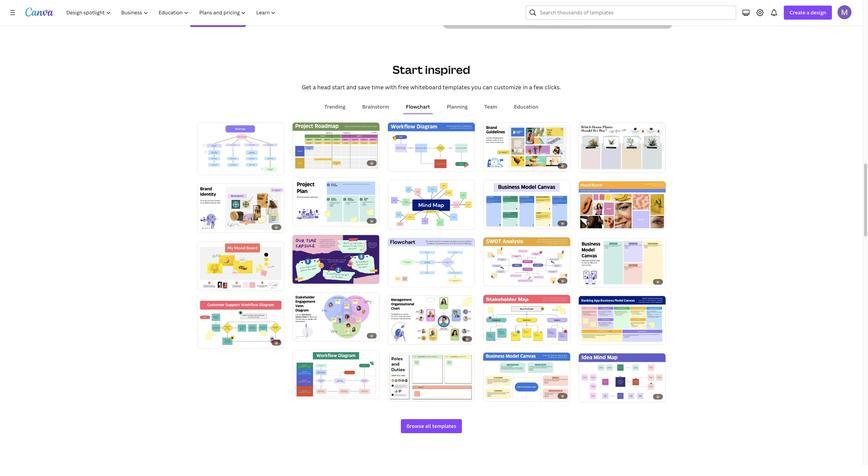 Task type: vqa. For each thing, say whether or not it's contained in the screenshot.
😔 Image
no



Task type: locate. For each thing, give the bounding box(es) containing it.
save
[[358, 83, 370, 91]]

whiteboard
[[213, 16, 240, 23], [411, 83, 441, 91]]

idea mind map brainstorm whiteboard in purple pink modern professional style image
[[579, 354, 666, 403]]

1 horizontal spatial start
[[393, 62, 423, 77]]

mood board brainstorm whiteboard in red white simple style image
[[579, 181, 666, 230]]

time
[[372, 83, 384, 91]]

and
[[346, 83, 357, 91]]

stakeholder engagement map team whiteboard in blue green spaced color blocks style image
[[293, 293, 380, 342]]

team button
[[482, 100, 500, 114]]

swot analysis brainstorm whiteboard in orange pink modern professional style image
[[484, 238, 571, 287]]

roles & responsibilities online whiteboard in colorful gradient memphis style image
[[388, 353, 475, 402]]

create a design button
[[784, 6, 832, 20]]

you
[[472, 83, 482, 91]]

0 vertical spatial whiteboard
[[213, 16, 240, 23]]

start inspired
[[393, 62, 470, 77]]

0 horizontal spatial start
[[196, 16, 208, 23]]

start
[[196, 16, 208, 23], [393, 62, 423, 77]]

brand guidelines and brand kit team whiteboard in blue grey modern professional style image
[[484, 123, 571, 172]]

None search field
[[526, 6, 737, 20]]

0 vertical spatial start
[[196, 16, 208, 23]]

free
[[398, 83, 409, 91]]

1 vertical spatial start
[[393, 62, 423, 77]]

browse all templates link
[[401, 420, 462, 434]]

1 vertical spatial templates
[[432, 424, 457, 430]]

few
[[534, 83, 544, 91]]

1 vertical spatial whiteboard
[[411, 83, 441, 91]]

business model canvas planning whiteboard in purple green modern professional style image
[[579, 239, 666, 288]]

templates
[[443, 83, 470, 91], [432, 424, 457, 430]]

all
[[425, 424, 431, 430]]

start a whiteboard link
[[190, 13, 246, 27]]

Search search field
[[540, 6, 732, 19]]

start a whiteboard
[[196, 16, 240, 23]]

planning button
[[444, 100, 471, 114]]

in
[[523, 83, 528, 91]]

top level navigation element
[[62, 6, 282, 20]]

education button
[[511, 100, 541, 114]]

create a design
[[790, 9, 827, 16]]

templates up "planning"
[[443, 83, 470, 91]]

mood board whiteboard in red yellow brainstorm style image
[[197, 242, 284, 291]]

education
[[514, 103, 539, 110]]

brainstorm button
[[360, 100, 392, 114]]

templates right all
[[432, 424, 457, 430]]

a
[[807, 9, 810, 16], [209, 16, 212, 23], [313, 83, 316, 91], [529, 83, 532, 91]]

a inside dropdown button
[[807, 9, 810, 16]]



Task type: describe. For each thing, give the bounding box(es) containing it.
mind map brainstorm whiteboard in colorful style image
[[388, 181, 475, 230]]

a for head
[[313, 83, 316, 91]]

start for start a whiteboard
[[196, 16, 208, 23]]

head
[[317, 83, 331, 91]]

trending button
[[322, 100, 348, 114]]

stakeholder map team whiteboard in green yellow purple trendy stickers style image
[[484, 296, 571, 345]]

brainstorm
[[362, 103, 389, 110]]

clicks.
[[545, 83, 561, 91]]

business model canvas planning whiteboard in blue green modern professional style image
[[484, 353, 571, 402]]

inspired
[[425, 62, 470, 77]]

business model canvas planning whiteboard in purple blue modern professional style image
[[484, 180, 571, 229]]

get a head start and save time with free whiteboard templates you can customize in a few clicks.
[[302, 83, 561, 91]]

get
[[302, 83, 312, 91]]

management org chart team whiteboard in blue green spaced color blocks style image
[[388, 296, 475, 345]]

voting board whiteboard in papercraft style image
[[579, 123, 666, 173]]

business model canvas planning whiteboard in navy yellow purple simple colorful style image
[[579, 296, 666, 345]]

customize
[[494, 83, 522, 91]]

trending
[[325, 103, 346, 110]]

0 horizontal spatial whiteboard
[[213, 16, 240, 23]]

workflow diagram planning whiteboard in purple blue modern professional style image
[[388, 123, 475, 172]]

brand identity brainstorm whiteboard in purple grey modern professional style image
[[197, 184, 284, 233]]

flow chart whiteboard in red blue basic style image
[[388, 238, 475, 287]]

team
[[485, 103, 497, 110]]

flowchart
[[406, 103, 430, 110]]

maria williams image
[[838, 5, 852, 19]]

project roadmap planning whiteboard in green pink yellow spaced color blocks style image
[[293, 123, 380, 169]]

customer support workflow diagram planning whiteboard in red teal yellow trendy sticker style image
[[197, 300, 284, 349]]

1 horizontal spatial whiteboard
[[411, 83, 441, 91]]

start
[[332, 83, 345, 91]]

classroom time capsule whiteboard in violet pastel pink mint green style image
[[293, 235, 380, 284]]

planning
[[447, 103, 468, 110]]

flowchart button
[[403, 100, 433, 114]]

start for start inspired
[[393, 62, 423, 77]]

project plan planning whiteboard in blue purple modern professional style image
[[293, 178, 380, 227]]

0 vertical spatial templates
[[443, 83, 470, 91]]

design
[[811, 9, 827, 16]]

workflow diagram planning whiteboard in green red modern professional style image
[[293, 351, 380, 399]]

templates inside "link"
[[432, 424, 457, 430]]

browse
[[407, 424, 424, 430]]

a for whiteboard
[[209, 16, 212, 23]]

can
[[483, 83, 493, 91]]

browse all templates
[[407, 424, 457, 430]]

a for design
[[807, 9, 810, 16]]

sitemap whiteboard in green purple basic style image
[[197, 123, 284, 175]]

create
[[790, 9, 806, 16]]

with
[[385, 83, 397, 91]]



